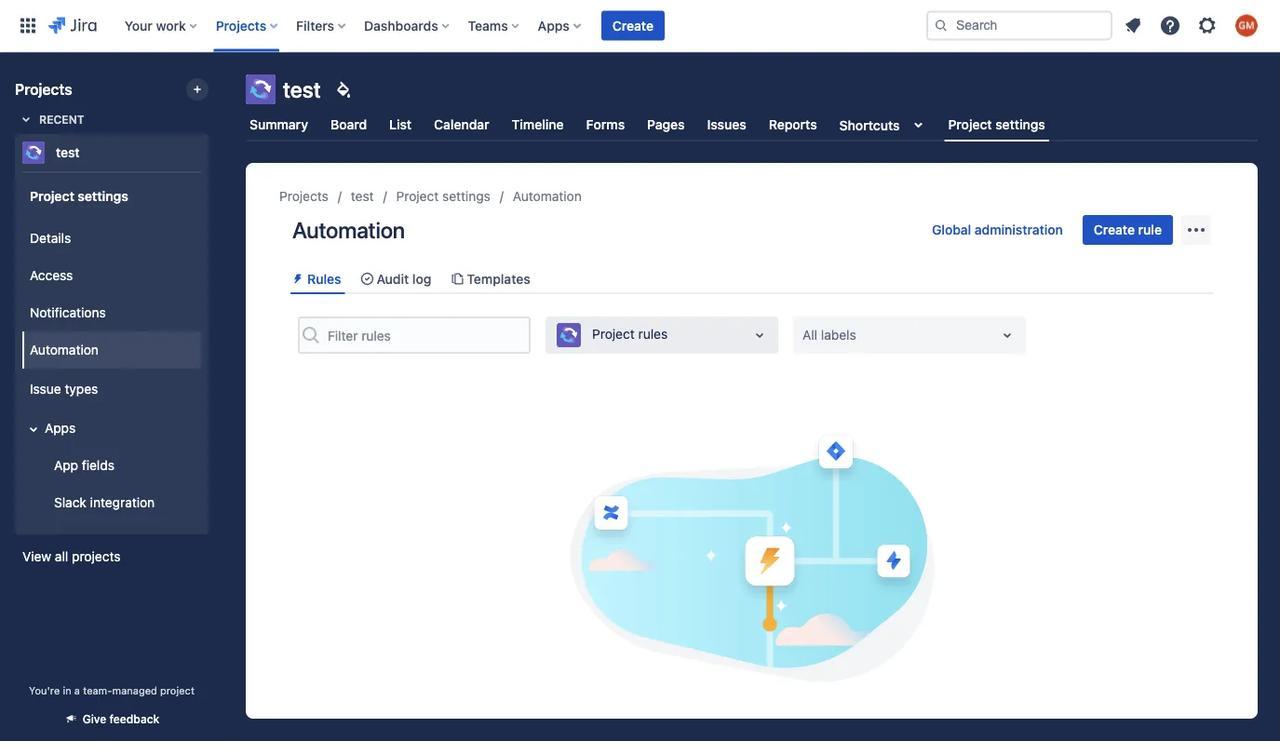 Task type: locate. For each thing, give the bounding box(es) containing it.
settings inside 'group'
[[78, 188, 128, 203]]

all
[[55, 549, 68, 564]]

0 vertical spatial tab list
[[235, 108, 1269, 142]]

2 horizontal spatial automation
[[513, 189, 582, 204]]

tab list
[[235, 108, 1269, 142], [283, 263, 1220, 294]]

1 vertical spatial test link
[[351, 185, 374, 208]]

settings inside tab list
[[995, 117, 1045, 132]]

create rule button
[[1083, 215, 1173, 245]]

access
[[30, 268, 73, 283]]

templates
[[467, 271, 530, 286]]

automation down timeline 'link'
[[513, 189, 582, 204]]

summary link
[[246, 108, 312, 142]]

test down recent
[[56, 145, 80, 160]]

details
[[30, 231, 71, 246]]

automation link up "types"
[[22, 331, 201, 369]]

dashboards button
[[358, 11, 457, 40]]

calendar
[[434, 117, 489, 132]]

apps right teams dropdown button
[[538, 18, 570, 33]]

test link right projects link
[[351, 185, 374, 208]]

1 vertical spatial projects
[[15, 81, 72, 98]]

search image
[[934, 18, 949, 33]]

projects for projects popup button
[[216, 18, 266, 33]]

create for create rule
[[1094, 222, 1135, 237]]

1 vertical spatial create
[[1094, 222, 1135, 237]]

projects
[[216, 18, 266, 33], [15, 81, 72, 98], [279, 189, 328, 204]]

2 horizontal spatial projects
[[279, 189, 328, 204]]

projects down summary "link"
[[279, 189, 328, 204]]

0 horizontal spatial create
[[612, 18, 654, 33]]

summary
[[249, 117, 308, 132]]

pages link
[[643, 108, 689, 142]]

0 horizontal spatial settings
[[78, 188, 128, 203]]

actions image
[[1185, 219, 1207, 241]]

0 vertical spatial test
[[283, 76, 321, 102]]

notifications image
[[1122, 14, 1144, 37]]

2 vertical spatial automation
[[30, 342, 99, 358]]

2 vertical spatial test
[[351, 189, 374, 204]]

0 horizontal spatial automation
[[30, 342, 99, 358]]

project settings link
[[396, 185, 490, 208]]

automation
[[513, 189, 582, 204], [292, 217, 405, 243], [30, 342, 99, 358]]

add to starred image
[[203, 142, 225, 164]]

teams
[[468, 18, 508, 33]]

you're in a team-managed project
[[29, 685, 194, 697]]

your
[[125, 18, 152, 33]]

test link down recent
[[15, 134, 201, 171]]

project rules
[[592, 326, 668, 342]]

apps up app
[[45, 420, 76, 436]]

create
[[612, 18, 654, 33], [1094, 222, 1135, 237]]

settings image
[[1196, 14, 1219, 37]]

1 horizontal spatial create
[[1094, 222, 1135, 237]]

1 group from the top
[[19, 171, 201, 533]]

2 vertical spatial projects
[[279, 189, 328, 204]]

1 vertical spatial automation
[[292, 217, 405, 243]]

project settings
[[948, 117, 1045, 132], [30, 188, 128, 203], [396, 189, 490, 204]]

rules image
[[290, 271, 305, 286]]

primary element
[[11, 0, 926, 52]]

automation inside "link"
[[30, 342, 99, 358]]

create button
[[601, 11, 665, 40]]

project
[[160, 685, 194, 697]]

1 vertical spatial automation link
[[22, 331, 201, 369]]

issue types
[[30, 381, 98, 397]]

view all projects
[[22, 549, 121, 564]]

test link
[[15, 134, 201, 171], [351, 185, 374, 208]]

view all projects link
[[15, 540, 209, 573]]

help image
[[1159, 14, 1181, 37]]

list
[[389, 117, 412, 132]]

settings for project settings link on the top left of page
[[442, 189, 490, 204]]

1 vertical spatial apps
[[45, 420, 76, 436]]

0 vertical spatial automation link
[[513, 185, 582, 208]]

in
[[63, 685, 71, 697]]

Search field
[[926, 11, 1112, 40]]

0 vertical spatial test link
[[15, 134, 201, 171]]

calendar link
[[430, 108, 493, 142]]

1 horizontal spatial test
[[283, 76, 321, 102]]

apps
[[538, 18, 570, 33], [45, 420, 76, 436]]

settings
[[995, 117, 1045, 132], [78, 188, 128, 203], [442, 189, 490, 204]]

test left set background color icon
[[283, 76, 321, 102]]

automation up audit log image
[[292, 217, 405, 243]]

0 horizontal spatial apps
[[45, 420, 76, 436]]

projects
[[72, 549, 121, 564]]

create right apps popup button
[[612, 18, 654, 33]]

board
[[330, 117, 367, 132]]

create inside button
[[1094, 222, 1135, 237]]

no rules set up yet image
[[567, 427, 937, 684]]

give feedback
[[83, 713, 159, 726]]

0 vertical spatial projects
[[216, 18, 266, 33]]

projects right work
[[216, 18, 266, 33]]

issues link
[[703, 108, 750, 142]]

team-
[[83, 685, 112, 697]]

managed
[[112, 685, 157, 697]]

0 horizontal spatial test link
[[15, 134, 201, 171]]

project up details
[[30, 188, 74, 203]]

banner containing your work
[[0, 0, 1280, 52]]

1 horizontal spatial test link
[[351, 185, 374, 208]]

your work
[[125, 18, 186, 33]]

2 horizontal spatial settings
[[995, 117, 1045, 132]]

2 horizontal spatial test
[[351, 189, 374, 204]]

test
[[283, 76, 321, 102], [56, 145, 80, 160], [351, 189, 374, 204]]

audit log image
[[360, 271, 375, 286]]

banner
[[0, 0, 1280, 52]]

access link
[[22, 257, 201, 294]]

slack integration
[[54, 495, 155, 510]]

0 vertical spatial apps
[[538, 18, 570, 33]]

project right shortcuts dropdown button
[[948, 117, 992, 132]]

0 horizontal spatial automation link
[[22, 331, 201, 369]]

0 vertical spatial create
[[612, 18, 654, 33]]

0 vertical spatial automation
[[513, 189, 582, 204]]

2 horizontal spatial project settings
[[948, 117, 1045, 132]]

recent
[[39, 113, 84, 126]]

reports link
[[765, 108, 821, 142]]

shortcuts
[[839, 117, 900, 132]]

projects up collapse recent projects icon
[[15, 81, 72, 98]]

create left rule
[[1094, 222, 1135, 237]]

automation down notifications
[[30, 342, 99, 358]]

apps button
[[532, 11, 588, 40]]

jira image
[[48, 14, 97, 37], [48, 14, 97, 37]]

integration
[[90, 495, 155, 510]]

automation link down timeline 'link'
[[513, 185, 582, 208]]

1 vertical spatial tab list
[[283, 263, 1220, 294]]

group containing details
[[19, 214, 201, 527]]

give
[[83, 713, 106, 726]]

automation link
[[513, 185, 582, 208], [22, 331, 201, 369]]

test right projects link
[[351, 189, 374, 204]]

board link
[[327, 108, 371, 142]]

automation for notifications
[[30, 342, 99, 358]]

app fields link
[[34, 447, 201, 484]]

settings for 'group' containing project settings
[[78, 188, 128, 203]]

tab list containing rules
[[283, 263, 1220, 294]]

forms
[[586, 117, 625, 132]]

filters button
[[291, 11, 353, 40]]

projects button
[[210, 11, 285, 40]]

project
[[948, 117, 992, 132], [30, 188, 74, 203], [396, 189, 439, 204], [592, 326, 635, 342]]

pages
[[647, 117, 685, 132]]

timeline
[[512, 117, 564, 132]]

group
[[19, 171, 201, 533], [19, 214, 201, 527]]

1 vertical spatial test
[[56, 145, 80, 160]]

1 horizontal spatial projects
[[216, 18, 266, 33]]

1 horizontal spatial automation link
[[513, 185, 582, 208]]

1 horizontal spatial apps
[[538, 18, 570, 33]]

projects inside popup button
[[216, 18, 266, 33]]

0 horizontal spatial test
[[56, 145, 80, 160]]

create inside create button
[[612, 18, 654, 33]]

2 group from the top
[[19, 214, 201, 527]]

open image
[[996, 324, 1018, 346]]

group containing project settings
[[19, 171, 201, 533]]

1 horizontal spatial settings
[[442, 189, 490, 204]]



Task type: vqa. For each thing, say whether or not it's contained in the screenshot.
Jira IMAGE
yes



Task type: describe. For each thing, give the bounding box(es) containing it.
rules
[[307, 271, 341, 286]]

give feedback button
[[53, 704, 171, 734]]

details link
[[22, 220, 201, 257]]

audit
[[377, 271, 409, 286]]

projects for projects link
[[279, 189, 328, 204]]

project inside 'group'
[[30, 188, 74, 203]]

a
[[74, 685, 80, 697]]

your profile and settings image
[[1235, 14, 1258, 37]]

all labels
[[802, 327, 856, 343]]

slack
[[54, 495, 86, 510]]

issue
[[30, 381, 61, 397]]

projects link
[[279, 185, 328, 208]]

create project image
[[190, 82, 205, 97]]

set background color image
[[332, 78, 354, 101]]

rules
[[638, 326, 668, 342]]

rule
[[1138, 222, 1162, 237]]

feedback
[[109, 713, 159, 726]]

work
[[156, 18, 186, 33]]

list link
[[386, 108, 415, 142]]

0 horizontal spatial project settings
[[30, 188, 128, 203]]

shortcuts button
[[836, 108, 933, 142]]

templates image
[[450, 271, 465, 286]]

project inside tab list
[[948, 117, 992, 132]]

audit log
[[377, 271, 431, 286]]

dashboards
[[364, 18, 438, 33]]

Filter rules field
[[322, 319, 529, 352]]

1 horizontal spatial automation
[[292, 217, 405, 243]]

notifications
[[30, 305, 106, 320]]

automation link for project settings
[[513, 185, 582, 208]]

1 horizontal spatial project settings
[[396, 189, 490, 204]]

you're
[[29, 685, 60, 697]]

global
[[932, 222, 971, 237]]

issues
[[707, 117, 746, 132]]

automation link for notifications
[[22, 331, 201, 369]]

app
[[54, 458, 78, 473]]

teams button
[[462, 11, 527, 40]]

filters
[[296, 18, 334, 33]]

0 horizontal spatial projects
[[15, 81, 72, 98]]

slack integration link
[[34, 484, 201, 521]]

administration
[[975, 222, 1063, 237]]

fields
[[82, 458, 114, 473]]

open image
[[748, 324, 771, 346]]

reports
[[769, 117, 817, 132]]

your work button
[[119, 11, 205, 40]]

notifications link
[[22, 294, 201, 331]]

all
[[802, 327, 817, 343]]

project left the rules
[[592, 326, 635, 342]]

log
[[412, 271, 431, 286]]

project down list link
[[396, 189, 439, 204]]

apps inside popup button
[[538, 18, 570, 33]]

automation for project settings
[[513, 189, 582, 204]]

tab list containing summary
[[235, 108, 1269, 142]]

appswitcher icon image
[[17, 14, 39, 37]]

expand image
[[22, 418, 45, 440]]

global administration
[[932, 222, 1063, 237]]

create rule
[[1094, 222, 1162, 237]]

app fields
[[54, 458, 114, 473]]

view
[[22, 549, 51, 564]]

timeline link
[[508, 108, 568, 142]]

collapse recent projects image
[[15, 108, 37, 130]]

global administration link
[[921, 215, 1074, 245]]

apps button
[[22, 410, 201, 447]]

forms link
[[582, 108, 629, 142]]

issue types link
[[22, 369, 201, 410]]

create for create
[[612, 18, 654, 33]]

types
[[65, 381, 98, 397]]

labels
[[821, 327, 856, 343]]

apps inside button
[[45, 420, 76, 436]]



